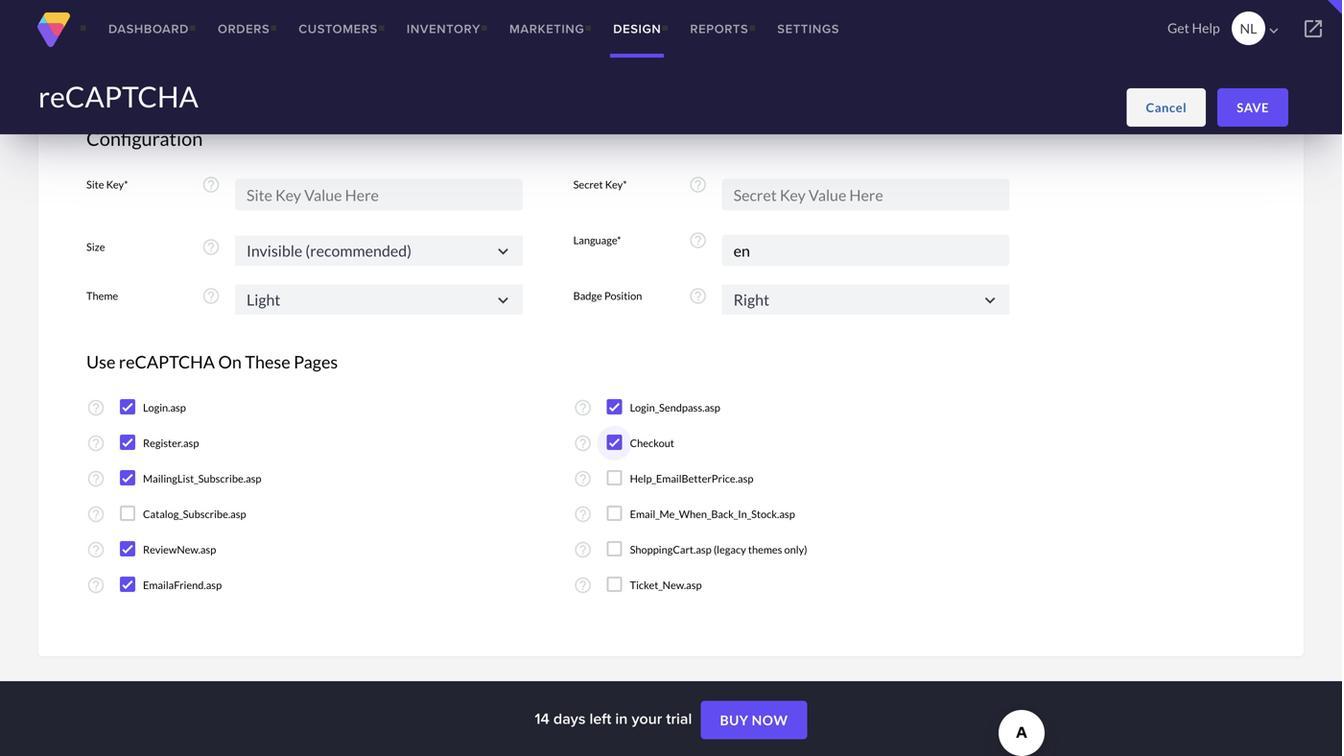 Task type: describe. For each thing, give the bounding box(es) containing it.
Site Key Value Here text field
[[235, 179, 523, 211]]


[[1265, 22, 1283, 40]]

inventory
[[407, 20, 481, 38]]

marketing
[[509, 20, 585, 38]]

get
[[1168, 20, 1190, 36]]

help
[[1192, 20, 1220, 36]]

site key*
[[86, 178, 128, 191]]

these
[[245, 351, 290, 372]]

 for language*
[[493, 241, 513, 261]]

your
[[632, 707, 662, 730]]

nl 
[[1240, 20, 1283, 40]]

trial
[[666, 707, 692, 730]]

in
[[615, 707, 628, 730]]

secret
[[573, 178, 603, 191]]

buy
[[720, 712, 749, 728]]

settings
[[777, 20, 840, 38]]

cancel link
[[1127, 88, 1206, 127]]

dashboard
[[108, 20, 189, 38]]

14
[[535, 707, 550, 730]]

 link
[[1285, 0, 1342, 58]]

Secret Key Value Here text field
[[722, 179, 1010, 211]]

theme
[[86, 289, 118, 302]]

days
[[554, 707, 586, 730]]

buy now link
[[701, 701, 807, 739]]

orders
[[218, 20, 270, 38]]

customers
[[299, 20, 378, 38]]

size
[[86, 240, 105, 253]]

language*
[[573, 234, 621, 247]]

now
[[752, 712, 788, 728]]

use recaptcha on these pages
[[86, 351, 338, 372]]

nl
[[1240, 20, 1257, 36]]

login.asp
[[143, 401, 186, 414]]

badge
[[573, 289, 602, 302]]

configuration
[[86, 127, 203, 150]]



Task type: locate. For each thing, give the bounding box(es) containing it.
save link
[[1218, 88, 1289, 127]]

key* right secret
[[605, 178, 627, 191]]

key* for site key*
[[106, 178, 128, 191]]

use
[[86, 351, 116, 372]]

0 horizontal spatial key*
[[106, 178, 128, 191]]

2 key* from the left
[[605, 178, 627, 191]]

on
[[218, 351, 242, 372]]

None text field
[[235, 235, 523, 266], [722, 284, 1010, 315], [235, 235, 523, 266], [722, 284, 1010, 315]]

cancel
[[1146, 100, 1187, 115]]

0 vertical spatial recaptcha
[[38, 79, 199, 114]]

key* for secret key*
[[605, 178, 627, 191]]

key* right site
[[106, 178, 128, 191]]

recaptcha up login.asp
[[119, 351, 215, 372]]

position
[[604, 289, 642, 302]]

None text field
[[722, 235, 1010, 266], [235, 284, 523, 315], [722, 235, 1010, 266], [235, 284, 523, 315]]

1 key* from the left
[[106, 178, 128, 191]]

recaptcha
[[38, 79, 199, 114], [119, 351, 215, 372]]

 for badge position
[[493, 290, 513, 310]]

1 vertical spatial recaptcha
[[119, 351, 215, 372]]

buy now
[[720, 712, 788, 728]]

reports
[[690, 20, 749, 38]]

14 days left in your trial
[[535, 707, 696, 730]]

help_outline
[[201, 175, 221, 194], [689, 175, 708, 194], [689, 231, 708, 250], [201, 237, 221, 256], [201, 286, 221, 306], [689, 286, 708, 306], [86, 398, 106, 417], [573, 398, 593, 417], [86, 434, 106, 453], [573, 434, 593, 453], [86, 469, 106, 488], [573, 469, 593, 488], [86, 505, 106, 524], [573, 505, 593, 524], [86, 540, 106, 559], [573, 540, 593, 559], [86, 576, 106, 595], [573, 576, 593, 595]]


[[1302, 17, 1325, 40]]

get help
[[1168, 20, 1220, 36]]

left
[[590, 707, 611, 730]]

save
[[1237, 100, 1269, 115]]

1 horizontal spatial key*
[[605, 178, 627, 191]]

checkout
[[630, 437, 674, 450]]

key*
[[106, 178, 128, 191], [605, 178, 627, 191]]


[[493, 241, 513, 261], [493, 290, 513, 310], [980, 290, 1000, 310]]

recaptcha up configuration
[[38, 79, 199, 114]]

secret key*
[[573, 178, 627, 191]]

dashboard link
[[94, 0, 203, 58]]

design
[[613, 20, 661, 38]]

site
[[86, 178, 104, 191]]

pages
[[294, 351, 338, 372]]

badge position
[[573, 289, 642, 302]]



Task type: vqa. For each thing, say whether or not it's contained in the screenshot.
order
no



